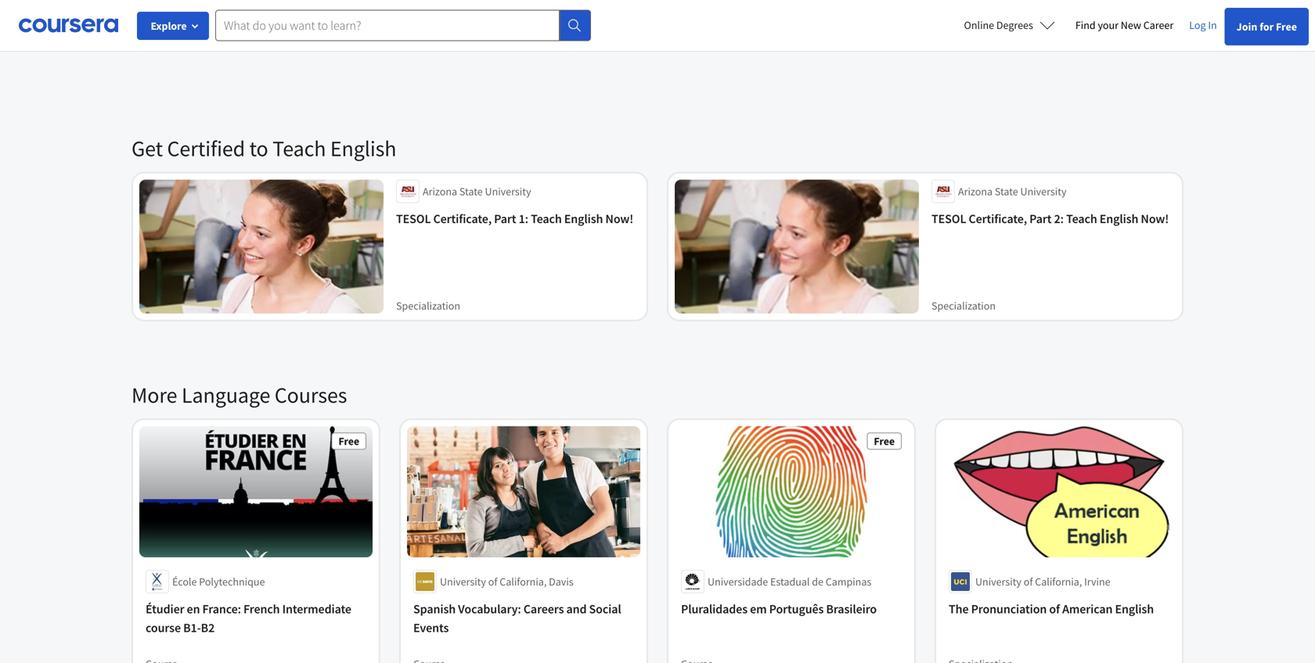 Task type: locate. For each thing, give the bounding box(es) containing it.
polytechnique
[[199, 574, 265, 589]]

None search field
[[215, 10, 591, 41]]

find
[[1075, 18, 1096, 32]]

école
[[172, 574, 197, 589]]

university up tesol certificate, part 1: teach english now!
[[485, 184, 531, 198]]

de
[[812, 574, 824, 589]]

english grammar link
[[884, 11, 992, 35]]

university
[[485, 184, 531, 198], [1020, 184, 1067, 198], [440, 574, 486, 589], [975, 574, 1022, 589]]

part left 1:
[[494, 211, 516, 226]]

1 horizontal spatial state
[[995, 184, 1018, 198]]

part left 2: at the right of page
[[1030, 211, 1052, 226]]

1 horizontal spatial free
[[874, 434, 895, 448]]

0 horizontal spatial state
[[459, 184, 483, 198]]

certificate, left 1:
[[433, 211, 492, 226]]

1 part from the left
[[494, 211, 516, 226]]

state
[[459, 184, 483, 198], [995, 184, 1018, 198]]

1 vertical spatial french
[[244, 601, 280, 617]]

more
[[132, 381, 177, 408]]

1 horizontal spatial part
[[1030, 211, 1052, 226]]

specialization for tesol certificate, part 1: teach english now!
[[396, 298, 460, 313]]

2 tesol from the left
[[932, 211, 966, 226]]

0 horizontal spatial french
[[244, 601, 280, 617]]

0 horizontal spatial tesol
[[396, 211, 431, 226]]

arizona state university up "tesol certificate, part 2: teach english now!"
[[958, 184, 1067, 198]]

english inside more language courses collection "element"
[[1115, 601, 1154, 617]]

state for 1:
[[459, 184, 483, 198]]

1 horizontal spatial of
[[1024, 574, 1033, 589]]

arizona state university up tesol certificate, part 1: teach english now!
[[423, 184, 531, 198]]

california, up the pronunciation of american english link
[[1035, 574, 1082, 589]]

teach
[[273, 134, 326, 162], [531, 211, 562, 226], [1066, 211, 1097, 226]]

arizona for tesol certificate, part 2: teach english now!
[[958, 184, 993, 198]]

1 horizontal spatial arizona
[[958, 184, 993, 198]]

arizona for tesol certificate, part 1: teach english now!
[[423, 184, 457, 198]]

1 horizontal spatial california,
[[1035, 574, 1082, 589]]

teach right 1:
[[531, 211, 562, 226]]

1 arizona state university from the left
[[423, 184, 531, 198]]

1 certificate, from the left
[[433, 211, 492, 226]]

specialization for tesol certificate, part 2: teach english now!
[[932, 298, 996, 313]]

1 arizona from the left
[[423, 184, 457, 198]]

0 horizontal spatial california,
[[500, 574, 547, 589]]

teach right 2: at the right of page
[[1066, 211, 1097, 226]]

1 specialization from the left
[[396, 298, 460, 313]]

école polytechnique
[[172, 574, 265, 589]]

1 horizontal spatial tesol
[[932, 211, 966, 226]]

1 now! from the left
[[605, 211, 633, 226]]

1 horizontal spatial teach
[[531, 211, 562, 226]]

of
[[488, 574, 497, 589], [1024, 574, 1033, 589], [1049, 601, 1060, 617]]

0 horizontal spatial of
[[488, 574, 497, 589]]

certificate, left 2: at the right of page
[[969, 211, 1027, 226]]

university of california, davis
[[440, 574, 574, 589]]

0 horizontal spatial certificate,
[[433, 211, 492, 226]]

language
[[182, 381, 270, 408]]

french
[[281, 17, 312, 31], [244, 601, 280, 617]]

now!
[[605, 211, 633, 226], [1141, 211, 1169, 226]]

university up pronunciation
[[975, 574, 1022, 589]]

to
[[249, 134, 268, 162]]

free
[[1276, 20, 1297, 34], [338, 434, 359, 448], [874, 434, 895, 448]]

2 state from the left
[[995, 184, 1018, 198]]

part
[[494, 211, 516, 226], [1030, 211, 1052, 226]]

california,
[[500, 574, 547, 589], [1035, 574, 1082, 589]]

arizona state university for 1:
[[423, 184, 531, 198]]

0 horizontal spatial free
[[338, 434, 359, 448]]

french link
[[250, 11, 344, 35]]

specialization
[[396, 298, 460, 313], [932, 298, 996, 313]]

of down university of california, irvine
[[1049, 601, 1060, 617]]

2 specialization from the left
[[932, 298, 996, 313]]

2 part from the left
[[1030, 211, 1052, 226]]

pluralidades em português brasileiro link
[[681, 600, 902, 618]]

0 horizontal spatial now!
[[605, 211, 633, 226]]

estadual
[[770, 574, 810, 589]]

of up pronunciation
[[1024, 574, 1033, 589]]

0 horizontal spatial arizona state university
[[423, 184, 531, 198]]

of for pronunciation
[[1024, 574, 1033, 589]]

certificate,
[[433, 211, 492, 226], [969, 211, 1027, 226]]

em
[[750, 601, 767, 617]]

and
[[566, 601, 587, 617]]

0 horizontal spatial part
[[494, 211, 516, 226]]

part inside "tesol certificate, part 1: teach english now!" link
[[494, 211, 516, 226]]

1 horizontal spatial french
[[281, 17, 312, 31]]

1 horizontal spatial certificate,
[[969, 211, 1027, 226]]

2 horizontal spatial of
[[1049, 601, 1060, 617]]

1 state from the left
[[459, 184, 483, 198]]

brasileiro
[[826, 601, 877, 617]]

of up the vocabulary:
[[488, 574, 497, 589]]

2 california, from the left
[[1035, 574, 1082, 589]]

explore
[[151, 19, 187, 33]]

1 california, from the left
[[500, 574, 547, 589]]

more language courses collection element
[[122, 356, 1193, 663]]

list item
[[355, 11, 449, 35]]

étudier
[[146, 601, 184, 617]]

1 horizontal spatial specialization
[[932, 298, 996, 313]]

tesol for tesol certificate, part 1: teach english now!
[[396, 211, 431, 226]]

list containing teaching english
[[132, 11, 1184, 50]]

spanish vocabulary: careers and social events
[[413, 601, 621, 636]]

2 horizontal spatial free
[[1276, 20, 1297, 34]]

explore button
[[137, 12, 209, 40]]

intermediate
[[282, 601, 351, 617]]

list
[[132, 11, 1184, 50]]

arizona
[[423, 184, 457, 198], [958, 184, 993, 198]]

for
[[1260, 20, 1274, 34]]

0 vertical spatial french
[[281, 17, 312, 31]]

tesol certificate, part 1: teach english now! link
[[396, 209, 640, 228]]

teach right to
[[273, 134, 326, 162]]

1 horizontal spatial arizona state university
[[958, 184, 1067, 198]]

linguistics
[[589, 17, 638, 31]]

teach for tesol certificate, part 2: teach english now!
[[1066, 211, 1097, 226]]

french inside étudier en france: french intermediate course b1-b2
[[244, 601, 280, 617]]

1 tesol from the left
[[396, 211, 431, 226]]

2 horizontal spatial teach
[[1066, 211, 1097, 226]]

state up "tesol certificate, part 2: teach english now!"
[[995, 184, 1018, 198]]

étudier en france: french intermediate course b1-b2 link
[[146, 600, 366, 637]]

tesol
[[396, 211, 431, 226], [932, 211, 966, 226]]

english
[[190, 17, 223, 31], [899, 17, 932, 31], [330, 134, 396, 162], [564, 211, 603, 226], [1100, 211, 1138, 226], [1115, 601, 1154, 617]]

2 arizona state university from the left
[[958, 184, 1067, 198]]

certificate, for 1:
[[433, 211, 492, 226]]

2 arizona from the left
[[958, 184, 993, 198]]

tesol for tesol certificate, part 2: teach english now!
[[932, 211, 966, 226]]

of for vocabulary:
[[488, 574, 497, 589]]

grammar
[[934, 17, 977, 31]]

arizona state university
[[423, 184, 531, 198], [958, 184, 1067, 198]]

étudier en france: french intermediate course b1-b2
[[146, 601, 351, 636]]

1 horizontal spatial now!
[[1141, 211, 1169, 226]]

california, up careers at the bottom left of page
[[500, 574, 547, 589]]

pronunciation
[[971, 601, 1047, 617]]

2 certificate, from the left
[[969, 211, 1027, 226]]

universidade
[[708, 574, 768, 589]]

teach for tesol certificate, part 1: teach english now!
[[531, 211, 562, 226]]

more language courses
[[132, 381, 347, 408]]

online degrees button
[[952, 8, 1068, 42]]

degrees
[[996, 18, 1033, 32]]

part inside tesol certificate, part 2: teach english now! link
[[1030, 211, 1052, 226]]

b1-
[[183, 620, 201, 636]]

0 horizontal spatial arizona
[[423, 184, 457, 198]]

state up tesol certificate, part 1: teach english now!
[[459, 184, 483, 198]]

arizona state university for 2:
[[958, 184, 1067, 198]]

0 horizontal spatial specialization
[[396, 298, 460, 313]]

free for étudier en france: french intermediate course b1-b2
[[338, 434, 359, 448]]

2 now! from the left
[[1141, 211, 1169, 226]]



Task type: describe. For each thing, give the bounding box(es) containing it.
campinas
[[826, 574, 871, 589]]

log in
[[1189, 18, 1217, 32]]

tesol certificate, part 2: teach english now! link
[[932, 209, 1176, 228]]

join for free
[[1237, 20, 1297, 34]]

california, for of
[[1035, 574, 1082, 589]]

university up "tesol certificate, part 2: teach english now!"
[[1020, 184, 1067, 198]]

coursera image
[[19, 13, 118, 38]]

2:
[[1054, 211, 1064, 226]]

social
[[589, 601, 621, 617]]

pluralidades em português brasileiro
[[681, 601, 877, 617]]

certified
[[167, 134, 245, 162]]

certificate, for 2:
[[969, 211, 1027, 226]]

spanish
[[413, 601, 456, 617]]

now! for tesol certificate, part 2: teach english now!
[[1141, 211, 1169, 226]]

career
[[1143, 18, 1174, 32]]

get
[[132, 134, 163, 162]]

university up the vocabulary:
[[440, 574, 486, 589]]

events
[[413, 620, 449, 636]]

get certified to teach english
[[132, 134, 396, 162]]

your
[[1098, 18, 1119, 32]]

0 horizontal spatial teach
[[273, 134, 326, 162]]

join for free link
[[1225, 8, 1309, 45]]

log in link
[[1181, 16, 1225, 34]]

teaching
[[146, 17, 188, 31]]

french inside list
[[281, 17, 312, 31]]

tesol certificate, part 1: teach english now!
[[396, 211, 633, 226]]

new
[[1121, 18, 1141, 32]]

What do you want to learn? text field
[[215, 10, 560, 41]]

of inside the pronunciation of american english link
[[1049, 601, 1060, 617]]

find your new career
[[1075, 18, 1174, 32]]

find your new career link
[[1068, 16, 1181, 35]]

online
[[964, 18, 994, 32]]

join
[[1237, 20, 1258, 34]]

get certified to teach english collection element
[[122, 109, 1193, 356]]

part for 1:
[[494, 211, 516, 226]]

log
[[1189, 18, 1206, 32]]

linguistics link
[[567, 11, 661, 35]]

teaching english
[[146, 17, 223, 31]]

português
[[769, 601, 824, 617]]

en
[[187, 601, 200, 617]]

american
[[1062, 601, 1113, 617]]

spanish vocabulary: careers and social events link
[[413, 600, 634, 637]]

the
[[949, 601, 969, 617]]

davis
[[549, 574, 574, 589]]

english grammar
[[899, 17, 977, 31]]

vocabulary:
[[458, 601, 521, 617]]

irvine
[[1084, 574, 1111, 589]]

universidade estadual de campinas
[[708, 574, 871, 589]]

the pronunciation of american english
[[949, 601, 1154, 617]]

france:
[[202, 601, 241, 617]]

california, for careers
[[500, 574, 547, 589]]

courses
[[275, 381, 347, 408]]

online degrees
[[964, 18, 1033, 32]]

course
[[146, 620, 181, 636]]

part for 2:
[[1030, 211, 1052, 226]]

in
[[1208, 18, 1217, 32]]

teaching english link
[[132, 11, 238, 35]]

state for 2:
[[995, 184, 1018, 198]]

tesol certificate, part 2: teach english now!
[[932, 211, 1169, 226]]

now! for tesol certificate, part 1: teach english now!
[[605, 211, 633, 226]]

b2
[[201, 620, 215, 636]]

university of california, irvine
[[975, 574, 1111, 589]]

list item inside list
[[355, 11, 449, 35]]

pluralidades
[[681, 601, 748, 617]]

free for pluralidades em português brasileiro
[[874, 434, 895, 448]]

the pronunciation of american english link
[[949, 600, 1170, 618]]

1:
[[519, 211, 528, 226]]

careers
[[524, 601, 564, 617]]



Task type: vqa. For each thing, say whether or not it's contained in the screenshot.
Discover
no



